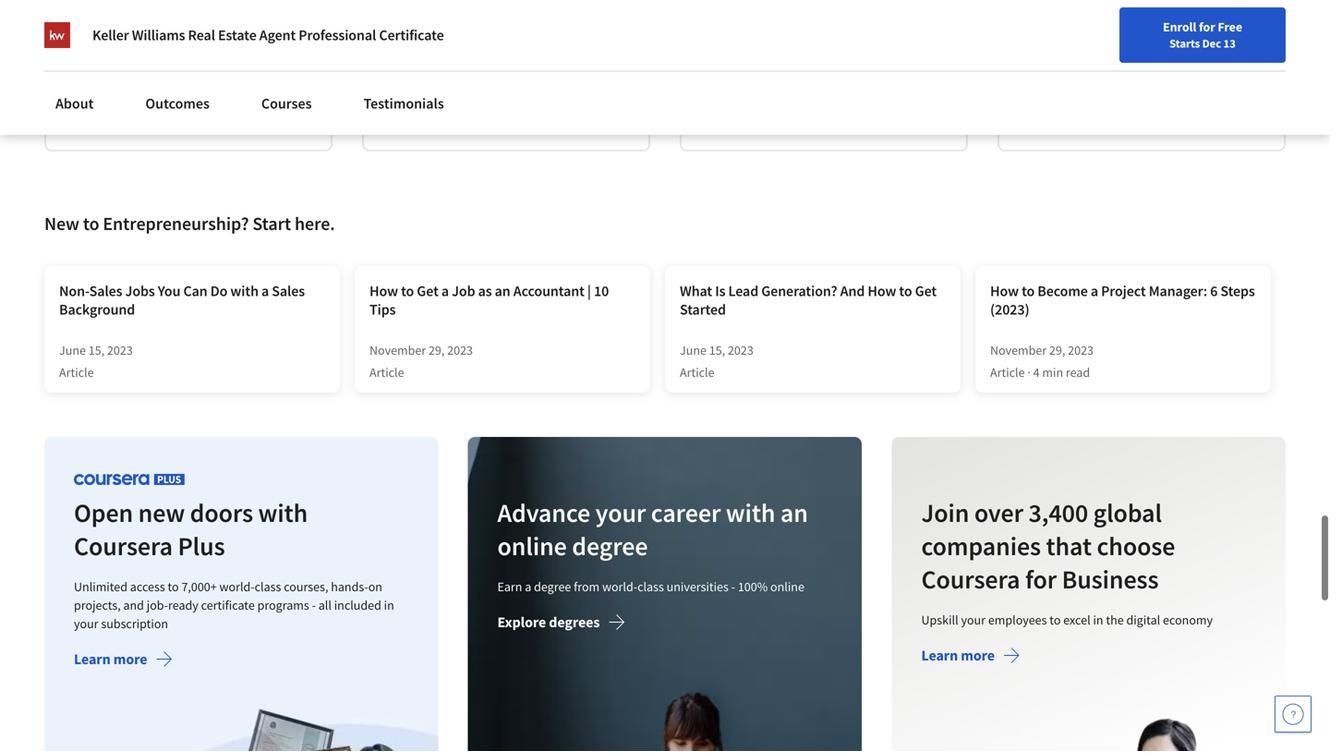 Task type: locate. For each thing, give the bounding box(es) containing it.
i left can
[[135, 92, 139, 111]]

1 horizontal spatial 15,
[[709, 342, 725, 358]]

1 get from the left
[[417, 282, 439, 300]]

1 vertical spatial from
[[574, 578, 600, 595]]

15, for what is lead generation? and how to get started
[[709, 342, 725, 358]]

go."
[[823, 92, 846, 111]]

in right excel
[[1093, 612, 1104, 628]]

1 vertical spatial on
[[368, 578, 383, 595]]

0 horizontal spatial on
[[368, 578, 383, 595]]

article down 'tips'
[[370, 364, 404, 381]]

1 horizontal spatial at
[[455, 92, 467, 111]]

how up november 29, 2023 article
[[370, 282, 398, 300]]

november up ·
[[991, 342, 1047, 358]]

0 vertical spatial on
[[832, 48, 848, 66]]

courses
[[179, 48, 226, 66], [782, 48, 829, 66], [490, 70, 538, 89]]

june 15, 2023 article down the background
[[59, 342, 133, 381]]

that down 3,400
[[1046, 530, 1092, 562]]

i inside ""i directly applied the concepts and skills i learned from my courses to an exciting new project at work.""
[[379, 70, 383, 89]]

to inside unlimited access to 7,000+ world-class courses, hands-on projects, and job-ready certificate programs - all included in your subscription
[[168, 578, 179, 595]]

1 vertical spatial -
[[312, 597, 316, 613]]

dec
[[1203, 36, 1222, 51]]

1 article from the left
[[59, 364, 94, 381]]

for up employees
[[1025, 563, 1057, 595]]

4 2023 from the left
[[1068, 342, 1094, 358]]

1 horizontal spatial sales
[[272, 282, 305, 300]]

to up rhythm
[[133, 48, 146, 66]]

at inside "to be able to take courses at my own pace and rhythm has been an amazing experience. i can learn whenever it fits my schedule and mood."
[[229, 48, 241, 66]]

2023 down the background
[[107, 342, 133, 358]]

at inside ""i directly applied the concepts and skills i learned from my courses to an exciting new project at work.""
[[455, 92, 467, 111]]

2 15, from the left
[[709, 342, 725, 358]]

the right of
[[712, 92, 732, 111]]

article inside november 29, 2023 article
[[370, 364, 404, 381]]

- left the all
[[312, 597, 316, 613]]

employees
[[988, 612, 1047, 628]]

that inside join over 3,400 global companies that choose coursera for business
[[1046, 530, 1092, 562]]

article left ·
[[991, 364, 1025, 381]]

1 horizontal spatial class
[[638, 578, 664, 595]]

learn down projects,
[[74, 650, 111, 668]]

how inside how to become a project manager: 6 steps (2023)
[[991, 282, 1019, 300]]

sales right do
[[272, 282, 305, 300]]

new down coursera plus image
[[138, 497, 185, 529]]

0 horizontal spatial get
[[417, 282, 439, 300]]

1 november from the left
[[370, 342, 426, 358]]

estate
[[218, 26, 257, 44]]

1 horizontal spatial 29,
[[1050, 342, 1066, 358]]

keller williams image
[[44, 22, 70, 48]]

0 horizontal spatial that
[[892, 48, 917, 66]]

your inside unlimited access to 7,000+ world-class courses, hands-on projects, and job-ready certificate programs - all included in your subscription
[[74, 615, 98, 632]]

own
[[266, 48, 293, 66]]

learn down than
[[1154, 92, 1185, 111]]

for inside join over 3,400 global companies that choose coursera for business
[[1025, 563, 1057, 595]]

0 horizontal spatial in
[[384, 597, 394, 613]]

at for better
[[1250, 48, 1263, 66]]

is
[[715, 282, 726, 300]]

1 horizontal spatial the
[[712, 92, 732, 111]]

2 horizontal spatial the
[[1106, 612, 1124, 628]]

2 horizontal spatial how
[[991, 282, 1019, 300]]

"learning
[[1015, 48, 1075, 66]]

entrepreneurship?
[[103, 212, 249, 235]]

online
[[498, 530, 567, 562], [771, 578, 805, 595]]

1 june from the left
[[59, 342, 86, 358]]

13
[[1224, 36, 1236, 51]]

how left the become
[[991, 282, 1019, 300]]

class inside unlimited access to 7,000+ world-class courses, hands-on projects, and job-ready certificate programs - all included in your subscription
[[255, 578, 281, 595]]

non-sales jobs you can do with a sales background
[[59, 282, 305, 319]]

4 article from the left
[[991, 364, 1025, 381]]

on up the 'offer,'
[[832, 48, 848, 66]]

isn't
[[1078, 48, 1104, 66]]

what is lead generation? and how to get started
[[680, 282, 937, 319]]

0 horizontal spatial more
[[113, 650, 147, 668]]

a right earn
[[525, 578, 532, 595]]

1 horizontal spatial how
[[868, 282, 897, 300]]

the right applied
[[491, 48, 511, 66]]

15, down started
[[709, 342, 725, 358]]

your inside advance your career with an online degree
[[596, 497, 646, 529]]

"i directly applied the concepts and skills i learned from my courses to an exciting new project at work."
[[379, 48, 630, 111]]

june 15, 2023 article for non-sales jobs you can do with a sales background
[[59, 342, 133, 381]]

learn inside "learning isn't just about being better at your job: it's so much more than that. coursera allows me to learn without limits."
[[1154, 92, 1185, 111]]

1 horizontal spatial november
[[991, 342, 1047, 358]]

online right the 100%
[[771, 578, 805, 595]]

0 horizontal spatial for
[[1025, 563, 1057, 595]]

2023 for get
[[447, 342, 473, 358]]

it
[[265, 92, 274, 111]]

3 article from the left
[[680, 364, 715, 381]]

-
[[732, 578, 736, 595], [312, 597, 316, 613]]

i left need
[[741, 48, 745, 66]]

2023 down how to get a job as an accountant | 10 tips at the top left of the page
[[447, 342, 473, 358]]

0 vertical spatial that
[[892, 48, 917, 66]]

0 horizontal spatial degree
[[534, 578, 572, 595]]

29, down how to get a job as an accountant | 10 tips at the top left of the page
[[429, 342, 445, 358]]

how for how to become a project manager: 6 steps (2023)
[[991, 282, 1019, 300]]

world- inside unlimited access to 7,000+ world-class courses, hands-on projects, and job-ready certificate programs - all included in your subscription
[[219, 578, 255, 595]]

limits."
[[1015, 115, 1057, 133]]

learn more down subscription
[[74, 650, 147, 668]]

1 horizontal spatial courses
[[490, 70, 538, 89]]

1 horizontal spatial learn
[[922, 646, 958, 665]]

1 how from the left
[[370, 282, 398, 300]]

class
[[255, 578, 281, 595], [638, 578, 664, 595]]

and up exciting
[[573, 48, 596, 66]]

your inside "learning isn't just about being better at your job: it's so much more than that. coursera allows me to learn without limits."
[[1015, 70, 1043, 89]]

allows
[[1073, 92, 1113, 111]]

to inside ""i directly applied the concepts and skills i learned from my courses to an exciting new project at work.""
[[541, 70, 553, 89]]

courses up work."
[[490, 70, 538, 89]]

how right and
[[868, 282, 897, 300]]

coursera down companies
[[922, 563, 1020, 595]]

from down applied
[[436, 70, 465, 89]]

2 june from the left
[[680, 342, 707, 358]]

2 horizontal spatial at
[[1250, 48, 1263, 66]]

0 vertical spatial new
[[379, 92, 405, 111]]

offer,
[[810, 70, 842, 89]]

at down estate
[[229, 48, 241, 66]]

i down "i
[[379, 70, 383, 89]]

1 june 15, 2023 article from the left
[[59, 342, 133, 381]]

be
[[85, 48, 101, 66]]

degree up earn a degree from world-class universities - 100% online in the bottom of the page
[[572, 530, 648, 562]]

0 horizontal spatial 29,
[[429, 342, 445, 358]]

0 vertical spatial online
[[498, 530, 567, 562]]

2 how from the left
[[868, 282, 897, 300]]

for up the dec
[[1199, 18, 1216, 35]]

class for universities
[[638, 578, 664, 595]]

"learning isn't just about being better at your job: it's so much more than that. coursera allows me to learn without limits."
[[1015, 48, 1263, 133]]

0 horizontal spatial 15,
[[88, 342, 105, 358]]

- left the 100%
[[732, 578, 736, 595]]

learn more link down subscription
[[74, 650, 173, 673]]

upskill your employees to excel in the digital economy
[[922, 612, 1213, 628]]

menu item
[[977, 18, 1096, 79]]

your
[[1015, 70, 1043, 89], [596, 497, 646, 529], [961, 612, 986, 628], [74, 615, 98, 632]]

world- down advance your career with an online degree
[[603, 578, 638, 595]]

coursera
[[845, 70, 900, 89], [1015, 92, 1070, 111], [74, 530, 173, 562], [922, 563, 1020, 595]]

at for courses
[[229, 48, 241, 66]]

with right doors
[[258, 497, 308, 529]]

coursera plus image
[[74, 473, 185, 485]]

get left job
[[417, 282, 439, 300]]

a inside non-sales jobs you can do with a sales background
[[261, 282, 269, 300]]

can
[[142, 92, 164, 111]]

3 how from the left
[[991, 282, 1019, 300]]

article down started
[[680, 364, 715, 381]]

with right do
[[230, 282, 259, 300]]

1 horizontal spatial learn
[[1154, 92, 1185, 111]]

for inside enroll for free starts dec 13
[[1199, 18, 1216, 35]]

with for open new doors with coursera plus
[[258, 497, 308, 529]]

learn more
[[922, 646, 995, 665], [74, 650, 147, 668]]

june 15, 2023 article for what is lead generation? and how to get started
[[680, 342, 754, 381]]

learn inside "to be able to take courses at my own pace and rhythm has been an amazing experience. i can learn whenever it fits my schedule and mood."
[[167, 92, 198, 111]]

november inside november 29, 2023 article
[[370, 342, 426, 358]]

learn more down upskill at the right of page
[[922, 646, 995, 665]]

to up ready
[[168, 578, 179, 595]]

learn
[[922, 646, 958, 665], [74, 650, 111, 668]]

my down about
[[61, 115, 80, 133]]

to down concepts on the top
[[541, 70, 553, 89]]

a left job
[[442, 282, 449, 300]]

best
[[735, 92, 762, 111]]

university
[[697, 70, 757, 89]]

outcomes
[[145, 94, 210, 113]]

certificate
[[201, 597, 255, 613]]

2023 inside november 29, 2023 article · 4 min read
[[1068, 342, 1094, 358]]

and up subscription
[[123, 597, 144, 613]]

degree
[[572, 530, 648, 562], [534, 578, 572, 595]]

1 learn from the left
[[167, 92, 198, 111]]

online down advance
[[498, 530, 567, 562]]

in
[[384, 597, 394, 613], [1093, 612, 1104, 628]]

1 vertical spatial for
[[1025, 563, 1057, 595]]

a right do
[[261, 282, 269, 300]]

0 vertical spatial for
[[1199, 18, 1216, 35]]

at left work."
[[455, 92, 467, 111]]

1 world- from the left
[[219, 578, 255, 595]]

with for advance your career with an online degree
[[726, 497, 776, 529]]

2 vertical spatial i
[[135, 92, 139, 111]]

15, for non-sales jobs you can do with a sales background
[[88, 342, 105, 358]]

0 horizontal spatial how
[[370, 282, 398, 300]]

more for right "learn more" link
[[961, 646, 995, 665]]

1 vertical spatial that
[[1046, 530, 1092, 562]]

2 29, from the left
[[1050, 342, 1066, 358]]

november down 'tips'
[[370, 342, 426, 358]]

experience.
[[61, 92, 132, 111]]

1 horizontal spatial online
[[771, 578, 805, 595]]

article inside november 29, 2023 article · 4 min read
[[991, 364, 1025, 381]]

1 vertical spatial online
[[771, 578, 805, 595]]

programs
[[257, 597, 309, 613]]

2 june 15, 2023 article from the left
[[680, 342, 754, 381]]

advance your career with an online degree
[[498, 497, 808, 562]]

article for non-sales jobs you can do with a sales background
[[59, 364, 94, 381]]

june 15, 2023 article down started
[[680, 342, 754, 381]]

0 horizontal spatial learn more
[[74, 650, 147, 668]]

2023 inside november 29, 2023 article
[[447, 342, 473, 358]]

1 horizontal spatial i
[[379, 70, 383, 89]]

an inside how to get a job as an accountant | 10 tips
[[495, 282, 511, 300]]

and
[[841, 282, 865, 300]]

at inside "learning isn't just about being better at your job: it's so much more than that. coursera allows me to learn without limits."
[[1250, 48, 1263, 66]]

coursera up limits."
[[1015, 92, 1070, 111]]

places
[[765, 92, 804, 111]]

2 get from the left
[[915, 282, 937, 300]]

0 horizontal spatial june 15, 2023 article
[[59, 342, 133, 381]]

starts
[[1170, 36, 1200, 51]]

0 horizontal spatial courses
[[179, 48, 226, 66]]

coursera inside join over 3,400 global companies that choose coursera for business
[[922, 563, 1020, 595]]

2 november from the left
[[991, 342, 1047, 358]]

courses inside "to be able to take courses at my own pace and rhythm has been an amazing experience. i can learn whenever it fits my schedule and mood."
[[179, 48, 226, 66]]

2 world- from the left
[[603, 578, 638, 595]]

courses
[[261, 94, 312, 113]]

class left 'universities' at the bottom right
[[638, 578, 664, 595]]

that up is
[[892, 48, 917, 66]]

companies
[[922, 530, 1041, 562]]

june down the background
[[59, 342, 86, 358]]

june down started
[[680, 342, 707, 358]]

in right included
[[384, 597, 394, 613]]

courses inside "when i need courses on topics that my university doesn't offer, coursera is one of the best places to go."
[[782, 48, 829, 66]]

get right and
[[915, 282, 937, 300]]

november for how to become a project manager: 6 steps (2023)
[[991, 342, 1047, 358]]

0 horizontal spatial new
[[138, 497, 185, 529]]

learn down has
[[167, 92, 198, 111]]

an inside advance your career with an online degree
[[781, 497, 808, 529]]

on inside unlimited access to 7,000+ world-class courses, hands-on projects, and job-ready certificate programs - all included in your subscription
[[368, 578, 383, 595]]

online inside advance your career with an online degree
[[498, 530, 567, 562]]

1 class from the left
[[255, 578, 281, 595]]

show notifications image
[[1116, 23, 1138, 45]]

a left project
[[1091, 282, 1099, 300]]

sales left jobs
[[89, 282, 122, 300]]

to right 'tips'
[[401, 282, 414, 300]]

0 horizontal spatial world-
[[219, 578, 255, 595]]

the left digital
[[1106, 612, 1124, 628]]

more
[[1148, 70, 1181, 89], [961, 646, 995, 665], [113, 650, 147, 668]]

to
[[133, 48, 146, 66], [541, 70, 553, 89], [807, 92, 820, 111], [1138, 92, 1151, 111], [83, 212, 99, 235], [401, 282, 414, 300], [899, 282, 912, 300], [1022, 282, 1035, 300], [168, 578, 179, 595], [1050, 612, 1061, 628]]

to left go."
[[807, 92, 820, 111]]

0 vertical spatial i
[[741, 48, 745, 66]]

1 horizontal spatial get
[[915, 282, 937, 300]]

how inside how to get a job as an accountant | 10 tips
[[370, 282, 398, 300]]

more down employees
[[961, 646, 995, 665]]

over
[[974, 497, 1024, 529]]

in inside unlimited access to 7,000+ world-class courses, hands-on projects, and job-ready certificate programs - all included in your subscription
[[384, 597, 394, 613]]

29, inside november 29, 2023 article
[[429, 342, 445, 358]]

1 horizontal spatial on
[[832, 48, 848, 66]]

explore
[[498, 613, 546, 631]]

3,400
[[1029, 497, 1088, 529]]

29, inside november 29, 2023 article · 4 min read
[[1050, 342, 1066, 358]]

3 2023 from the left
[[728, 342, 754, 358]]

1 horizontal spatial learn more
[[922, 646, 995, 665]]

2 2023 from the left
[[447, 342, 473, 358]]

2023 down 'lead'
[[728, 342, 754, 358]]

0 vertical spatial degree
[[572, 530, 648, 562]]

an inside ""i directly applied the concepts and skills i learned from my courses to an exciting new project at work.""
[[556, 70, 572, 89]]

learned
[[386, 70, 433, 89]]

coursera down open
[[74, 530, 173, 562]]

to right and
[[899, 282, 912, 300]]

0 horizontal spatial class
[[255, 578, 281, 595]]

courses up the 'offer,'
[[782, 48, 829, 66]]

1 vertical spatial the
[[712, 92, 732, 111]]

15, down the background
[[88, 342, 105, 358]]

courses down real
[[179, 48, 226, 66]]

0 horizontal spatial the
[[491, 48, 511, 66]]

my up one
[[920, 48, 939, 66]]

1 horizontal spatial new
[[379, 92, 405, 111]]

2 class from the left
[[638, 578, 664, 595]]

earn
[[498, 578, 523, 595]]

generation?
[[762, 282, 838, 300]]

project
[[408, 92, 452, 111]]

1 2023 from the left
[[107, 342, 133, 358]]

work."
[[470, 92, 510, 111]]

my left "own"
[[244, 48, 263, 66]]

1 vertical spatial i
[[379, 70, 383, 89]]

None search field
[[263, 12, 568, 49]]

0 horizontal spatial learn
[[74, 650, 111, 668]]

1 horizontal spatial june 15, 2023 article
[[680, 342, 754, 381]]

class up programs
[[255, 578, 281, 595]]

your down "learning
[[1015, 70, 1043, 89]]

10
[[594, 282, 609, 300]]

2 horizontal spatial more
[[1148, 70, 1181, 89]]

to right 'me'
[[1138, 92, 1151, 111]]

2 article from the left
[[370, 364, 404, 381]]

coursera down topics
[[845, 70, 900, 89]]

on up included
[[368, 578, 383, 595]]

more down subscription
[[113, 650, 147, 668]]

2 horizontal spatial i
[[741, 48, 745, 66]]

learn more for right "learn more" link
[[922, 646, 995, 665]]

29, for get
[[429, 342, 445, 358]]

your left career
[[596, 497, 646, 529]]

world- up the 'certificate'
[[219, 578, 255, 595]]

real
[[188, 26, 215, 44]]

at right better
[[1250, 48, 1263, 66]]

subscription
[[101, 615, 168, 632]]

min
[[1043, 364, 1064, 381]]

0 horizontal spatial -
[[312, 597, 316, 613]]

with right career
[[726, 497, 776, 529]]

outcomes link
[[134, 83, 221, 124]]

0 vertical spatial the
[[491, 48, 511, 66]]

on
[[832, 48, 848, 66], [368, 578, 383, 595]]

0 horizontal spatial june
[[59, 342, 86, 358]]

more for the leftmost "learn more" link
[[113, 650, 147, 668]]

1 horizontal spatial for
[[1199, 18, 1216, 35]]

at
[[229, 48, 241, 66], [1250, 48, 1263, 66], [455, 92, 467, 111]]

advance
[[498, 497, 591, 529]]

0 horizontal spatial learn
[[167, 92, 198, 111]]

article for how to become a project manager: 6 steps (2023)
[[991, 364, 1025, 381]]

1 29, from the left
[[429, 342, 445, 358]]

help center image
[[1283, 703, 1305, 725]]

a inside how to become a project manager: 6 steps (2023)
[[1091, 282, 1099, 300]]

class for courses,
[[255, 578, 281, 595]]

2023 for become
[[1068, 342, 1094, 358]]

1 horizontal spatial that
[[1046, 530, 1092, 562]]

0 horizontal spatial sales
[[89, 282, 122, 300]]

with inside open new doors with coursera plus
[[258, 497, 308, 529]]

1 vertical spatial new
[[138, 497, 185, 529]]

0 horizontal spatial online
[[498, 530, 567, 562]]

get inside how to get a job as an accountant | 10 tips
[[417, 282, 439, 300]]

29, up min
[[1050, 342, 1066, 358]]

1 horizontal spatial june
[[680, 342, 707, 358]]

and down can
[[142, 115, 165, 133]]

more inside "learning isn't just about being better at your job: it's so much more than that. coursera allows me to learn without limits."
[[1148, 70, 1181, 89]]

upskill
[[922, 612, 959, 628]]

2 horizontal spatial courses
[[782, 48, 829, 66]]

get inside what is lead generation? and how to get started
[[915, 282, 937, 300]]

article down the background
[[59, 364, 94, 381]]

courses,
[[284, 578, 328, 595]]

more down about
[[1148, 70, 1181, 89]]

new
[[379, 92, 405, 111], [138, 497, 185, 529]]

degree up explore degrees
[[534, 578, 572, 595]]

the inside ""i directly applied the concepts and skills i learned from my courses to an exciting new project at work.""
[[491, 48, 511, 66]]

how for how to get a job as an accountant | 10 tips
[[370, 282, 398, 300]]

sales
[[89, 282, 122, 300], [272, 282, 305, 300]]

my up work."
[[468, 70, 487, 89]]

0 horizontal spatial at
[[229, 48, 241, 66]]

0 vertical spatial -
[[732, 578, 736, 595]]

coursera image
[[22, 15, 140, 45]]

that.
[[1215, 70, 1245, 89]]

0 horizontal spatial from
[[436, 70, 465, 89]]

my inside "when i need courses on topics that my university doesn't offer, coursera is one of the best places to go."
[[920, 48, 939, 66]]

15,
[[88, 342, 105, 358], [709, 342, 725, 358]]

my inside ""i directly applied the concepts and skills i learned from my courses to an exciting new project at work.""
[[468, 70, 487, 89]]

new down learned
[[379, 92, 405, 111]]

1 15, from the left
[[88, 342, 105, 358]]

1 horizontal spatial more
[[961, 646, 995, 665]]

from up degrees
[[574, 578, 600, 595]]

november inside november 29, 2023 article · 4 min read
[[991, 342, 1047, 358]]

0 vertical spatial from
[[436, 70, 465, 89]]

1 horizontal spatial degree
[[572, 530, 648, 562]]

learn for right "learn more" link
[[922, 646, 958, 665]]

topics
[[851, 48, 889, 66]]

with inside advance your career with an online degree
[[726, 497, 776, 529]]

to left the become
[[1022, 282, 1035, 300]]

1 horizontal spatial world-
[[603, 578, 638, 595]]

2 learn from the left
[[1154, 92, 1185, 111]]

2023 for lead
[[728, 342, 754, 358]]

earn a degree from world-class universities - 100% online
[[498, 578, 805, 595]]

0 horizontal spatial i
[[135, 92, 139, 111]]

new inside ""i directly applied the concepts and skills i learned from my courses to an exciting new project at work.""
[[379, 92, 405, 111]]

amazing
[[245, 70, 298, 89]]

0 horizontal spatial november
[[370, 342, 426, 358]]

learn down upskill at the right of page
[[922, 646, 958, 665]]

2 sales from the left
[[272, 282, 305, 300]]

"when i need courses on topics that my university doesn't offer, coursera is one of the best places to go."
[[697, 48, 939, 111]]

get
[[417, 282, 439, 300], [915, 282, 937, 300]]

1 horizontal spatial from
[[574, 578, 600, 595]]



Task type: describe. For each thing, give the bounding box(es) containing it.
as
[[478, 282, 492, 300]]

agent
[[259, 26, 296, 44]]

job:
[[1046, 70, 1069, 89]]

100%
[[738, 578, 768, 595]]

world- for 7,000+
[[219, 578, 255, 595]]

|
[[588, 282, 591, 300]]

do
[[210, 282, 228, 300]]

world- for from
[[603, 578, 638, 595]]

coursera inside "when i need courses on topics that my university doesn't offer, coursera is one of the best places to go."
[[845, 70, 900, 89]]

and inside ""i directly applied the concepts and skills i learned from my courses to an exciting new project at work.""
[[573, 48, 596, 66]]

and up experience.
[[93, 70, 117, 89]]

digital
[[1127, 612, 1161, 628]]

unlimited access to 7,000+ world-class courses, hands-on projects, and job-ready certificate programs - all included in your subscription
[[74, 578, 394, 632]]

on inside "when i need courses on topics that my university doesn't offer, coursera is one of the best places to go."
[[832, 48, 848, 66]]

to inside what is lead generation? and how to get started
[[899, 282, 912, 300]]

june for non-sales jobs you can do with a sales background
[[59, 342, 86, 358]]

one
[[916, 70, 939, 89]]

coursera inside open new doors with coursera plus
[[74, 530, 173, 562]]

1 horizontal spatial in
[[1093, 612, 1104, 628]]

williams
[[132, 26, 185, 44]]

background
[[59, 300, 135, 319]]

1 horizontal spatial -
[[732, 578, 736, 595]]

the inside "when i need courses on topics that my university doesn't offer, coursera is one of the best places to go."
[[712, 92, 732, 111]]

professional
[[299, 26, 376, 44]]

new to entrepreneurship? start here.
[[44, 212, 335, 235]]

how to become a project manager: 6 steps (2023)
[[991, 282, 1255, 319]]

just
[[1107, 48, 1130, 66]]

learn for has
[[167, 92, 198, 111]]

economy
[[1163, 612, 1213, 628]]

testimonials
[[364, 94, 444, 113]]

join
[[922, 497, 969, 529]]

june for what is lead generation? and how to get started
[[680, 342, 707, 358]]

lead
[[729, 282, 759, 300]]

non-
[[59, 282, 89, 300]]

to inside "learning isn't just about being better at your job: it's so much more than that. coursera allows me to learn without limits."
[[1138, 92, 1151, 111]]

degrees
[[549, 613, 600, 631]]

from inside ""i directly applied the concepts and skills i learned from my courses to an exciting new project at work.""
[[436, 70, 465, 89]]

new
[[44, 212, 79, 235]]

enroll for free starts dec 13
[[1163, 18, 1243, 51]]

to right new on the top left
[[83, 212, 99, 235]]

that inside "when i need courses on topics that my university doesn't offer, coursera is one of the best places to go."
[[892, 48, 917, 66]]

november 29, 2023 article
[[370, 342, 473, 381]]

learn for more
[[1154, 92, 1185, 111]]

learn more for the leftmost "learn more" link
[[74, 650, 147, 668]]

choose
[[1097, 530, 1175, 562]]

projects,
[[74, 597, 121, 613]]

2023 for jobs
[[107, 342, 133, 358]]

to inside "to be able to take courses at my own pace and rhythm has been an amazing experience. i can learn whenever it fits my schedule and mood."
[[133, 48, 146, 66]]

to left excel
[[1050, 612, 1061, 628]]

since
[[185, 11, 217, 30]]

started
[[680, 300, 726, 319]]

i inside "to be able to take courses at my own pace and rhythm has been an amazing experience. i can learn whenever it fits my schedule and mood."
[[135, 92, 139, 111]]

to inside how to become a project manager: 6 steps (2023)
[[1022, 282, 1035, 300]]

i inside "when i need courses on topics that my university doesn't offer, coursera is one of the best places to go."
[[741, 48, 745, 66]]

- inside unlimited access to 7,000+ world-class courses, hands-on projects, and job-ready certificate programs - all included in your subscription
[[312, 597, 316, 613]]

accountant
[[514, 282, 585, 300]]

pace
[[61, 70, 90, 89]]

doors
[[190, 497, 253, 529]]

an inside "to be able to take courses at my own pace and rhythm has been an amazing experience. i can learn whenever it fits my schedule and mood."
[[227, 70, 242, 89]]

ready
[[168, 597, 198, 613]]

here.
[[295, 212, 335, 235]]

exciting
[[575, 70, 623, 89]]

fits
[[277, 92, 296, 111]]

to inside how to get a job as an accountant | 10 tips
[[401, 282, 414, 300]]

november for how to get a job as an accountant | 10 tips
[[370, 342, 426, 358]]

than
[[1184, 70, 1213, 89]]

job
[[452, 282, 475, 300]]

1 sales from the left
[[89, 282, 122, 300]]

it's
[[1072, 70, 1090, 89]]

take
[[149, 48, 176, 66]]

global
[[1094, 497, 1162, 529]]

1 horizontal spatial learn more link
[[922, 646, 1021, 669]]

0 horizontal spatial learn more link
[[74, 650, 173, 673]]

your right upskill at the right of page
[[961, 612, 986, 628]]

read
[[1066, 364, 1091, 381]]

business
[[1062, 563, 1159, 595]]

learner
[[135, 11, 182, 30]]

(2023)
[[991, 300, 1030, 319]]

concepts
[[514, 48, 570, 66]]

jobs
[[125, 282, 155, 300]]

explore degrees
[[498, 613, 600, 631]]

doesn't
[[760, 70, 807, 89]]

learn for the leftmost "learn more" link
[[74, 650, 111, 668]]

universities
[[667, 578, 729, 595]]

what
[[680, 282, 713, 300]]

need
[[748, 48, 779, 66]]

project
[[1101, 282, 1146, 300]]

access
[[130, 578, 165, 595]]

explore degrees link
[[498, 613, 626, 636]]

career
[[651, 497, 721, 529]]

"to be able to take courses at my own pace and rhythm has been an amazing experience. i can learn whenever it fits my schedule and mood."
[[61, 48, 298, 133]]

learner since 2018
[[135, 11, 249, 30]]

how inside what is lead generation? and how to get started
[[868, 282, 897, 300]]

degree inside advance your career with an online degree
[[572, 530, 648, 562]]

and inside unlimited access to 7,000+ world-class courses, hands-on projects, and job-ready certificate programs - all included in your subscription
[[123, 597, 144, 613]]

much
[[1110, 70, 1145, 89]]

included
[[334, 597, 382, 613]]

coursera inside "learning isn't just about being better at your job: it's so much more than that. coursera allows me to learn without limits."
[[1015, 92, 1070, 111]]

open
[[74, 497, 133, 529]]

applied
[[441, 48, 488, 66]]

·
[[1028, 364, 1031, 381]]

testimonials link
[[353, 83, 455, 124]]

new inside open new doors with coursera plus
[[138, 497, 185, 529]]

1 vertical spatial degree
[[534, 578, 572, 595]]

better
[[1210, 48, 1247, 66]]

rhythm
[[120, 70, 165, 89]]

able
[[104, 48, 130, 66]]

november 29, 2023 article · 4 min read
[[991, 342, 1094, 381]]

tips
[[370, 300, 396, 319]]

2 vertical spatial the
[[1106, 612, 1124, 628]]

keller williams real estate agent professional certificate
[[92, 26, 444, 44]]

to inside "when i need courses on topics that my university doesn't offer, coursera is one of the best places to go."
[[807, 92, 820, 111]]

article for what is lead generation? and how to get started
[[680, 364, 715, 381]]

job-
[[147, 597, 168, 613]]

courses inside ""i directly applied the concepts and skills i learned from my courses to an exciting new project at work.""
[[490, 70, 538, 89]]

article for how to get a job as an accountant | 10 tips
[[370, 364, 404, 381]]

has
[[168, 70, 190, 89]]

hands-
[[331, 578, 368, 595]]

with inside non-sales jobs you can do with a sales background
[[230, 282, 259, 300]]

a inside how to get a job as an accountant | 10 tips
[[442, 282, 449, 300]]

about link
[[44, 83, 105, 124]]

"when
[[697, 48, 738, 66]]

skills
[[599, 48, 630, 66]]

of
[[697, 92, 709, 111]]

4
[[1034, 364, 1040, 381]]

been
[[193, 70, 224, 89]]

29, for become
[[1050, 342, 1066, 358]]



Task type: vqa. For each thing, say whether or not it's contained in the screenshot.
Keller
yes



